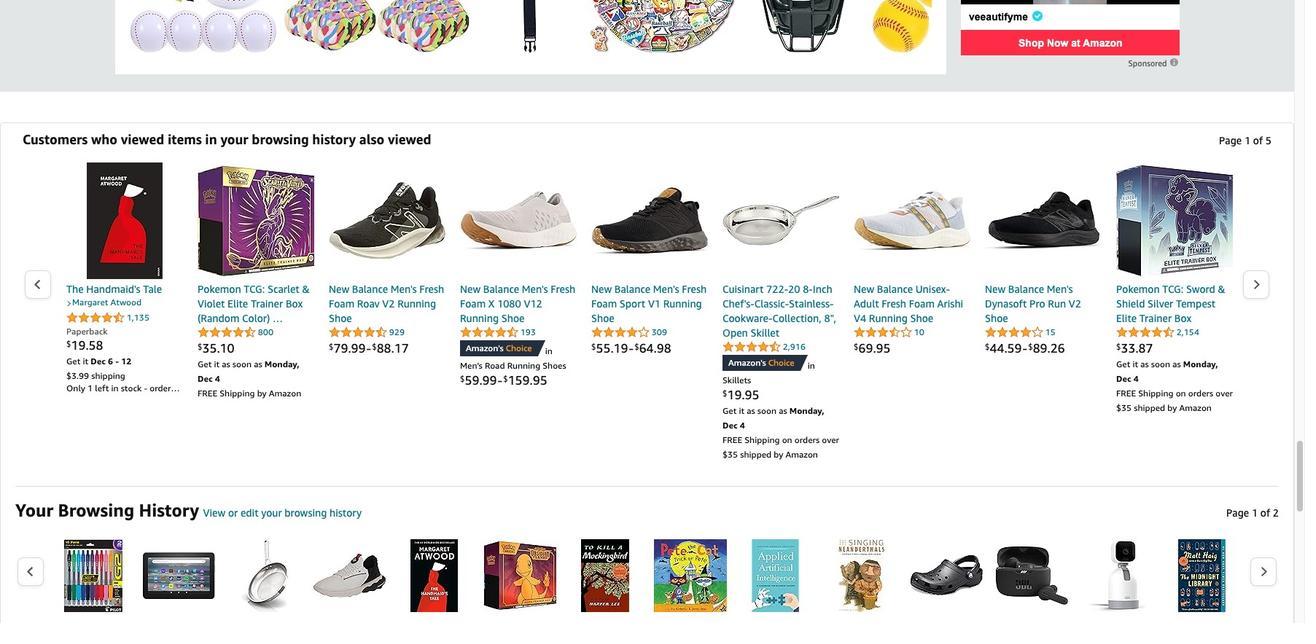 Task type: describe. For each thing, give the bounding box(es) containing it.
soon for 95
[[758, 405, 777, 416]]

men's for 55
[[653, 283, 679, 295]]

new balance unisex- adult fresh foam arishi v4 running shoe link
[[854, 282, 971, 326]]

. down in men's road running shoes
[[530, 372, 533, 388]]

running inside new balance men's fresh foam x 1080 v12 running shoe
[[460, 312, 499, 324]]

0 vertical spatial amazon
[[269, 388, 301, 399]]

in inside in men's road running shoes
[[545, 345, 553, 356]]

or
[[228, 507, 238, 519]]

elite inside pokemon tcg: scarlet & violet elite trainer box (random color) …
[[228, 297, 248, 310]]

pro
[[1030, 297, 1046, 310]]

men's inside in men's road running shoes
[[460, 360, 483, 371]]

get it as soon as for 10
[[198, 359, 265, 370]]

1 vertical spatial free shipping on orders over $35 shipped by amazon
[[723, 434, 839, 460]]

browsing inside your browsing history view or edit your browsing history
[[285, 507, 327, 519]]

as down 2,154
[[1173, 359, 1181, 370]]

$ inside paperback $ 19 . 58 get it dec 6 - 12 $3.99 shipping only 1 left in stock - order soon.
[[66, 339, 71, 349]]

unisex-
[[916, 283, 950, 295]]

2,916
[[783, 341, 806, 352]]

1 for page 1 of 5
[[1245, 134, 1251, 146]]

0 horizontal spatial $35
[[723, 449, 738, 460]]

tempest
[[1176, 297, 1216, 310]]

929
[[389, 327, 405, 337]]

…
[[273, 312, 283, 324]]

fresh for new balance men's fresh foam roav v2 running shoe
[[420, 283, 444, 295]]

19 inside paperback $ 19 . 58 get it dec 6 - 12 $3.99 shipping only 1 left in stock - order soon.
[[71, 337, 86, 353]]

page 1 of 5
[[1220, 134, 1272, 146]]

pokemon tcg: sword & shield silver tempest elite trainer box link
[[1117, 282, 1233, 326]]

cuisinart
[[723, 283, 764, 295]]

0 horizontal spatial 59
[[465, 372, 479, 388]]

the handmaid's tale margaret atwood
[[66, 283, 162, 308]]

in inside in skillets
[[808, 360, 815, 371]]

dynasoft
[[985, 297, 1027, 310]]

15 link
[[985, 325, 1056, 340]]

zett (gazette baseball batter for regatsubando bllb2 navy image
[[523, 0, 536, 52]]

800 link
[[198, 325, 273, 340]]

193
[[521, 327, 536, 337]]

fresh for new balance men's fresh foam sport v1 running shoe
[[682, 283, 707, 295]]

$ 19 . 95
[[723, 387, 760, 402]]

6
[[108, 356, 113, 367]]

atwood
[[110, 297, 142, 308]]

get it as soon as for 95
[[723, 405, 790, 416]]

your
[[15, 500, 53, 521]]

0 vertical spatial on
[[1176, 388, 1186, 399]]

4 for 33
[[1134, 373, 1139, 384]]

309
[[652, 327, 667, 337]]

87
[[1139, 340, 1154, 356]]

jbl tune 230nc tws true wireless in-ear noise cancelling headphones - black, small image
[[996, 539, 1069, 612]]

order
[[150, 383, 171, 394]]

monday, dec 4 for 87
[[1117, 359, 1218, 384]]

as down $ 35 . 10
[[222, 359, 230, 370]]

free for 33
[[1117, 388, 1136, 399]]

& for 10
[[302, 283, 310, 295]]

new balance men's dynasoft pro run v2 shoe link
[[985, 282, 1102, 326]]

balance for 79
[[352, 283, 388, 295]]

. down the 10 link
[[873, 340, 876, 356]]

new balance unisex- adult fresh foam arishi v4 running shoe
[[854, 283, 964, 324]]

paperback
[[66, 326, 108, 337]]

new balance men's fresh foam x 1080 v12 running shoe image
[[460, 162, 577, 279]]

sosoport 1 set inflatable beach ball baseballs pool outdoor toys beach balls outdoor playset beach inflatable baseball... image
[[129, 0, 276, 52]]

stainless-
[[789, 297, 834, 310]]

it for 19
[[739, 405, 745, 416]]

new for 55
[[592, 283, 612, 295]]

shoe inside new balance unisex- adult fresh foam arishi v4 running shoe
[[911, 312, 934, 324]]

1,135
[[127, 312, 149, 323]]

shipping for 87
[[1139, 388, 1174, 399]]

0 horizontal spatial your
[[221, 131, 248, 147]]

it for 33
[[1133, 359, 1139, 370]]

0 vertical spatial browsing
[[252, 131, 309, 147]]

pokemon tcg: sword & shield silver tempest elite trainer box image
[[1117, 162, 1233, 279]]

sponsored link
[[1129, 58, 1180, 68]]

95 for 19
[[745, 387, 760, 402]]

balance for 69
[[877, 283, 913, 295]]

men's inside new balance men's fresh foam x 1080 v12 running shoe
[[522, 283, 548, 295]]

$ 59 . 99 - $ 159 . 95
[[460, 372, 548, 388]]

new balance men's fresh foam roav v2 running shoe link
[[329, 282, 446, 326]]

the handmaid's tale link
[[66, 282, 183, 297]]

who
[[91, 131, 117, 147]]

1 vertical spatial on
[[782, 434, 793, 445]]

margaret atwood link
[[66, 297, 142, 308]]

it for 35
[[214, 359, 220, 370]]

page 1 of 2
[[1227, 507, 1279, 519]]

89
[[1033, 340, 1048, 356]]

view or edit your browsing history link
[[203, 507, 362, 519]]

classic-
[[755, 297, 789, 310]]

0 horizontal spatial 95
[[533, 372, 548, 388]]

sponsored
[[1129, 58, 1170, 68]]

8-
[[803, 283, 813, 295]]

pokemon tcg: sword & shield silver tempest elite trainer box
[[1117, 283, 1226, 324]]

. down 15
[[1048, 340, 1051, 356]]

v12
[[524, 297, 543, 310]]

only
[[66, 383, 85, 394]]

193 link
[[460, 325, 536, 340]]

men's for 79
[[391, 283, 417, 295]]

309 link
[[592, 325, 667, 340]]

$ 55 . 19 - $ 64 . 98
[[592, 340, 672, 356]]

- for 59
[[498, 372, 503, 388]]

also
[[359, 131, 385, 147]]

1 vertical spatial the handmaid's tale image
[[398, 539, 471, 612]]

1 horizontal spatial shipping
[[745, 434, 780, 445]]

26
[[1051, 340, 1065, 356]]

1 vertical spatial amazon
[[1180, 402, 1212, 413]]

new for 79
[[329, 283, 349, 295]]

. down skillets
[[742, 387, 745, 402]]

monday, for 95
[[790, 405, 825, 416]]

tale
[[143, 283, 162, 295]]

. down 309 link
[[611, 340, 614, 356]]

elite inside the pokemon tcg: sword & shield silver tempest elite trainer box
[[1117, 312, 1137, 324]]

98
[[657, 340, 672, 356]]

1,135 link
[[66, 310, 149, 325]]

1 vertical spatial 10
[[220, 340, 235, 356]]

- right stock
[[144, 383, 147, 394]]

58
[[89, 337, 103, 353]]

$ 44 . 59 - $ 89 . 26
[[985, 340, 1065, 356]]

next image for 5
[[1253, 279, 1261, 290]]

as down in skillets
[[779, 405, 787, 416]]

79
[[334, 340, 348, 356]]

pokemon tcg: scarlet & violet elite trainer box (random color) … link
[[198, 282, 314, 326]]

running inside new balance men's fresh foam roav v2 running shoe
[[398, 297, 436, 310]]

balance inside new balance men's fresh foam x 1080 v12 running shoe
[[483, 283, 519, 295]]

pokemon tcg: scarlet & violet elite trainer box (random color) …
[[198, 283, 310, 324]]

box inside pokemon tcg: scarlet & violet elite trainer box (random color) …
[[286, 297, 303, 310]]

free shipping by amazon
[[198, 388, 301, 399]]

2 horizontal spatial 19
[[727, 387, 742, 402]]

0 vertical spatial history
[[312, 131, 356, 147]]

. down 15 link
[[1005, 340, 1008, 356]]

silver
[[1148, 297, 1174, 310]]

new balance men's fresh foam roav v2 running shoe
[[329, 283, 444, 324]]

1 horizontal spatial orders
[[1189, 388, 1214, 399]]

new balance men's dynasoft pro run v2 shoe
[[985, 283, 1082, 324]]

x
[[489, 297, 495, 310]]

0 horizontal spatial by
[[257, 388, 267, 399]]

2 vertical spatial by
[[774, 449, 784, 460]]

17
[[394, 340, 409, 356]]

& for 87
[[1218, 283, 1226, 295]]

new balance men's fresh foam sport v1 running shoe image
[[592, 162, 708, 279]]

dec for 35
[[198, 373, 213, 384]]

new balance men's fresh foam sport v1 running shoe
[[592, 283, 707, 324]]

free for 35
[[198, 388, 217, 399]]

get for 33
[[1117, 359, 1131, 370]]

$ 79 . 99 - $ 88 . 17
[[329, 340, 409, 356]]

luozzy 5 pcs soft baseballs pu sponge training baseball softballs baseballs training balls, yellow image
[[872, 0, 1007, 52]]

- right "6"
[[115, 356, 119, 367]]

stock
[[121, 383, 142, 394]]

as down the $ 19 . 95
[[747, 405, 755, 416]]

skillets
[[723, 375, 751, 386]]

as down '87'
[[1141, 359, 1149, 370]]

running inside in men's road running shoes
[[507, 360, 541, 371]]

pete the cat: trick or pete image
[[654, 539, 727, 612]]

as up free shipping by amazon
[[254, 359, 262, 370]]

$ 33 . 87
[[1117, 340, 1154, 356]]

1080
[[497, 297, 521, 310]]

ninja c90026 everclad commercial-grade stainless steel 10.25" fry pan, tri-ply pans, oven safe to 600°f, pfas safe, all stove image
[[228, 539, 300, 612]]

99 for 59
[[483, 372, 497, 388]]

. down 929 link
[[348, 340, 351, 356]]

pokemon scarlet & violet 3 obsidian flames elite trainer box image
[[484, 539, 556, 612]]

violet
[[198, 297, 225, 310]]

1 horizontal spatial 19
[[614, 340, 628, 356]]

blink mini pan-tilt camera | rotating indoor plug-in smart security camera, two-way audio, hd video, motion detection, works image
[[1081, 539, 1154, 612]]

v1
[[648, 297, 661, 310]]

baseball stickers 200 pcs baseball sports stickers for water bottles, baseball helmet stickers vinyl waterproof baseball... image
[[590, 0, 735, 52]]

history inside your browsing history view or edit your browsing history
[[330, 507, 362, 519]]

44
[[990, 340, 1005, 356]]

foam for sport
[[592, 297, 617, 310]]

ssk cnm1510s baseball soft mask image
[[742, 0, 865, 52]]

1 horizontal spatial shipped
[[1134, 402, 1166, 413]]

history
[[139, 500, 199, 521]]

10 link
[[854, 325, 925, 340]]

4 for 19
[[740, 420, 745, 431]]

35
[[202, 340, 217, 356]]

0 vertical spatial the handmaid's tale image
[[66, 162, 183, 279]]



Task type: locate. For each thing, give the bounding box(es) containing it.
monday, dec 4 for 10
[[198, 359, 299, 384]]

soon.
[[66, 394, 88, 405]]

1 inside paperback $ 19 . 58 get it dec 6 - 12 $3.99 shipping only 1 left in stock - order soon.
[[88, 383, 93, 394]]

trainer up color)
[[251, 297, 283, 310]]

history left also
[[312, 131, 356, 147]]

shoe down unisex-
[[911, 312, 934, 324]]

$35 down 33
[[1117, 402, 1132, 413]]

it down $ 33 . 87
[[1133, 359, 1139, 370]]

64
[[639, 340, 654, 356]]

1 vertical spatial list
[[52, 162, 1243, 461]]

men's up v12
[[522, 283, 548, 295]]

get down the $ 19 . 95
[[723, 405, 737, 416]]

adult
[[854, 297, 879, 310]]

- for 55
[[629, 340, 634, 356]]

amazon's
[[466, 343, 504, 354], [729, 357, 766, 368]]

soon down the $ 19 . 95
[[758, 405, 777, 416]]

1 foam from the left
[[329, 297, 355, 310]]

balance up pro
[[1009, 283, 1044, 295]]

next image for 2
[[1260, 567, 1268, 578]]

collection,
[[773, 312, 822, 324]]

cookware-
[[723, 312, 773, 324]]

1 left 5
[[1245, 134, 1251, 146]]

new inside new balance men's dynasoft pro run v2 shoe
[[985, 283, 1006, 295]]

19 right '55' at the left of page
[[614, 340, 628, 356]]

- down the road
[[498, 372, 503, 388]]

0 horizontal spatial pokemon
[[198, 283, 241, 295]]

dec for 33
[[1117, 373, 1132, 384]]

as
[[222, 359, 230, 370], [254, 359, 262, 370], [1141, 359, 1149, 370], [1173, 359, 1181, 370], [747, 405, 755, 416], [779, 405, 787, 416]]

2 viewed from the left
[[388, 131, 431, 147]]

pokemon tcg: scarlet & violet elite trainer box (random color) … image
[[198, 162, 314, 279]]

& right the scarlet
[[302, 283, 310, 295]]

. inside paperback $ 19 . 58 get it dec 6 - 12 $3.99 shipping only 1 left in stock - order soon.
[[86, 337, 89, 353]]

88
[[377, 340, 391, 356]]

color)
[[242, 312, 270, 324]]

2
[[1273, 507, 1279, 519]]

2 horizontal spatial 95
[[876, 340, 891, 356]]

3 foam from the left
[[592, 297, 617, 310]]

0 horizontal spatial 19
[[71, 337, 86, 353]]

dec down 33
[[1117, 373, 1132, 384]]

balance up 1080 on the top of page
[[483, 283, 519, 295]]

men's
[[391, 283, 417, 295], [522, 283, 548, 295], [653, 283, 679, 295], [1047, 283, 1073, 295], [460, 360, 483, 371]]

sword
[[1187, 283, 1216, 295]]

1 for page 1 of 2
[[1252, 507, 1258, 519]]

- for 44
[[1023, 340, 1028, 356]]

applied artificial intelligence: a handbook for business leaders image
[[740, 539, 812, 612]]

95
[[876, 340, 891, 356], [533, 372, 548, 388], [745, 387, 760, 402]]

running up 929
[[398, 297, 436, 310]]

1 horizontal spatial choice
[[768, 357, 795, 368]]

95 for 69
[[876, 340, 891, 356]]

get for 19
[[723, 405, 737, 416]]

sport
[[620, 297, 646, 310]]

(random
[[198, 312, 240, 324]]

3 new from the left
[[592, 283, 612, 295]]

get up $3.99
[[66, 356, 80, 367]]

to kill a mockingbird (harperperennial modern classics) image
[[569, 539, 642, 612]]

2 shoe from the left
[[502, 312, 525, 324]]

new balance men's fresh foam x 1080 v12 running shoe
[[460, 283, 576, 324]]

1 horizontal spatial monday, dec 4
[[723, 405, 825, 431]]

tcg: inside pokemon tcg: scarlet & violet elite trainer box (random color) …
[[244, 283, 265, 295]]

0 vertical spatial 59
[[1008, 340, 1022, 356]]

1 viewed from the left
[[121, 131, 164, 147]]

free shipping on orders over $35 shipped by amazon down the $ 19 . 95
[[723, 434, 839, 460]]

0 vertical spatial box
[[286, 297, 303, 310]]

95 down shoes
[[533, 372, 548, 388]]

1 horizontal spatial &
[[1218, 283, 1226, 295]]

open
[[723, 327, 748, 339]]

your right items
[[221, 131, 248, 147]]

running down the x
[[460, 312, 499, 324]]

dec for 19
[[723, 420, 738, 431]]

2 horizontal spatial monday, dec 4
[[1117, 359, 1218, 384]]

balance for 55
[[615, 283, 651, 295]]

running
[[398, 297, 436, 310], [663, 297, 702, 310], [460, 312, 499, 324], [869, 312, 908, 324], [507, 360, 541, 371]]

1 horizontal spatial by
[[774, 449, 784, 460]]

$ inside $ 35 . 10
[[198, 342, 202, 352]]

get it as soon as down '87'
[[1117, 359, 1184, 370]]

0 vertical spatial list
[[129, 0, 1306, 52]]

2 horizontal spatial soon
[[1152, 359, 1171, 370]]

pokemon for 10
[[198, 283, 241, 295]]

dec inside paperback $ 19 . 58 get it dec 6 - 12 $3.99 shipping only 1 left in stock - order soon.
[[91, 356, 106, 367]]

1 vertical spatial amazon's
[[729, 357, 766, 368]]

0 horizontal spatial &
[[302, 283, 310, 295]]

99 for 79
[[351, 340, 366, 356]]

0 horizontal spatial amazon's choice
[[466, 343, 532, 354]]

0 vertical spatial $35
[[1117, 402, 1132, 413]]

in right items
[[205, 131, 217, 147]]

1 horizontal spatial 95
[[745, 387, 760, 402]]

dec
[[91, 356, 106, 367], [198, 373, 213, 384], [1117, 373, 1132, 384], [723, 420, 738, 431]]

your right edit
[[261, 507, 282, 519]]

shoe up '55' at the left of page
[[592, 312, 615, 324]]

5 new from the left
[[985, 283, 1006, 295]]

4 down $ 33 . 87
[[1134, 373, 1139, 384]]

0 horizontal spatial amazon
[[269, 388, 301, 399]]

4 for 35
[[215, 373, 220, 384]]

tcg: left the scarlet
[[244, 283, 265, 295]]

new inside new balance men's fresh foam x 1080 v12 running shoe
[[460, 283, 481, 295]]

page for page 1 of 5
[[1220, 134, 1242, 146]]

the
[[66, 283, 84, 295]]

free down the $ 19 . 95
[[723, 434, 743, 445]]

balance up roav
[[352, 283, 388, 295]]

amazon's choice down 2,916 link
[[729, 357, 795, 368]]

0 vertical spatial your
[[221, 131, 248, 147]]

2 horizontal spatial amazon
[[1180, 402, 1212, 413]]

0 horizontal spatial free
[[198, 388, 217, 399]]

1 vertical spatial choice
[[768, 357, 795, 368]]

$ inside $ 33 . 87
[[1117, 342, 1121, 352]]

0 horizontal spatial 1
[[88, 383, 93, 394]]

men's up run
[[1047, 283, 1073, 295]]

0 horizontal spatial 10
[[220, 340, 235, 356]]

previous image
[[26, 567, 34, 578]]

chef's-
[[723, 297, 755, 310]]

1 vertical spatial next image
[[1260, 567, 1268, 578]]

shipping for 10
[[220, 388, 255, 399]]

1 vertical spatial 99
[[483, 372, 497, 388]]

shipped down the $ 19 . 95
[[740, 449, 772, 460]]

4 down the $ 19 . 95
[[740, 420, 745, 431]]

new
[[329, 283, 349, 295], [460, 283, 481, 295], [592, 283, 612, 295], [854, 283, 875, 295], [985, 283, 1006, 295]]

0 horizontal spatial shipping
[[220, 388, 255, 399]]

1 horizontal spatial tcg:
[[1163, 283, 1184, 295]]

in inside paperback $ 19 . 58 get it dec 6 - 12 $3.99 shipping only 1 left in stock - order soon.
[[111, 383, 119, 394]]

of left 5
[[1254, 134, 1263, 146]]

free
[[198, 388, 217, 399], [1117, 388, 1136, 399], [723, 434, 743, 445]]

929 link
[[329, 325, 405, 340]]

99 right 79
[[351, 340, 366, 356]]

new balance men's fresh foam roav elite v1 running shoe image
[[313, 539, 386, 612]]

choice for shoe
[[506, 343, 532, 354]]

pilot g2 limited edition harmony ink collection retractable gel pens, 0.7mm fine point, assorted ink, 10-pack(new rose pink & image
[[57, 539, 130, 612]]

list for page 1 of 5
[[52, 162, 1243, 461]]

0 horizontal spatial v2
[[382, 297, 395, 310]]

5 balance from the left
[[1009, 283, 1044, 295]]

0 horizontal spatial on
[[782, 434, 793, 445]]

roav
[[357, 297, 380, 310]]

the midnight library: a gma book club pick (a novel) image
[[1166, 539, 1239, 612]]

shoe inside new balance men's dynasoft pro run v2 shoe
[[985, 312, 1009, 324]]

on down in skillets
[[782, 434, 793, 445]]

viewed right "who"
[[121, 131, 164, 147]]

1 vertical spatial shipped
[[740, 449, 772, 460]]

1 horizontal spatial $35
[[1117, 402, 1132, 413]]

0 vertical spatial 1
[[1245, 134, 1251, 146]]

10 right 35
[[220, 340, 235, 356]]

0 vertical spatial free shipping on orders over $35 shipped by amazon
[[1117, 388, 1233, 413]]

4 balance from the left
[[877, 283, 913, 295]]

new up 929 link
[[329, 283, 349, 295]]

choice down the 193
[[506, 343, 532, 354]]

4 foam from the left
[[909, 297, 935, 310]]

v2 inside new balance men's dynasoft pro run v2 shoe
[[1069, 297, 1082, 310]]

amazon's choice for running
[[466, 343, 532, 354]]

0 vertical spatial trainer
[[251, 297, 283, 310]]

& inside pokemon tcg: scarlet & violet elite trainer box (random color) …
[[302, 283, 310, 295]]

margaret
[[72, 297, 108, 308]]

edit
[[241, 507, 259, 519]]

1 horizontal spatial 10
[[914, 327, 925, 337]]

trainer inside pokemon tcg: scarlet & violet elite trainer box (random color) …
[[251, 297, 283, 310]]

balance
[[352, 283, 388, 295], [483, 283, 519, 295], [615, 283, 651, 295], [877, 283, 913, 295], [1009, 283, 1044, 295]]

browsing
[[252, 131, 309, 147], [285, 507, 327, 519]]

shipping
[[91, 370, 125, 381]]

0 vertical spatial amazon's
[[466, 343, 504, 354]]

v2 for 17
[[382, 297, 395, 310]]

balance for 44
[[1009, 283, 1044, 295]]

fresh for new balance men's fresh foam x 1080 v12 running shoe
[[551, 283, 576, 295]]

skillet
[[751, 327, 780, 339]]

monday, down in skillets
[[790, 405, 825, 416]]

3 shoe from the left
[[592, 312, 615, 324]]

free down 33
[[1117, 388, 1136, 399]]

it down the $ 19 . 95
[[739, 405, 745, 416]]

2 foam from the left
[[460, 297, 486, 310]]

1 pokemon from the left
[[198, 283, 241, 295]]

1 & from the left
[[302, 283, 310, 295]]

soon down '87'
[[1152, 359, 1171, 370]]

1 vertical spatial orders
[[795, 434, 820, 445]]

list
[[129, 0, 1306, 52], [52, 162, 1243, 461], [44, 539, 1250, 615]]

get down 33
[[1117, 359, 1131, 370]]

new balance men's dynasoft pro run v2 shoe image
[[985, 162, 1102, 279]]

cuisinart 722-20 8-inch chef's-classic-stainless-cookware-collection, 8", open skillet image
[[723, 162, 839, 279]]

monday, dec 4 for 95
[[723, 405, 825, 431]]

foam left the x
[[460, 297, 486, 310]]

monday, for 87
[[1184, 359, 1218, 370]]

monday, down 2,154
[[1184, 359, 1218, 370]]

2,154
[[1177, 327, 1200, 337]]

722-
[[767, 283, 788, 295]]

shipped
[[1134, 402, 1166, 413], [740, 449, 772, 460]]

fresh inside new balance men's fresh foam sport v1 running shoe
[[682, 283, 707, 295]]

new balance unisex-adult fresh foam arishi v4 running shoe image
[[854, 162, 971, 279]]

. down 309
[[654, 340, 657, 356]]

2 new from the left
[[460, 283, 481, 295]]

next image right "sword" on the right
[[1253, 279, 1261, 290]]

your
[[221, 131, 248, 147], [261, 507, 282, 519]]

men's for 44
[[1047, 283, 1073, 295]]

cuisinart 722-20 8-inch chef's-classic-stainless- cookware-collection, 8", open skillet
[[723, 283, 836, 339]]

handmaid's
[[86, 283, 140, 295]]

fresh inside new balance unisex- adult fresh foam arishi v4 running shoe
[[882, 297, 907, 310]]

0 vertical spatial shipped
[[1134, 402, 1166, 413]]

running up 159
[[507, 360, 541, 371]]

amazon's choice for cookware-
[[729, 357, 795, 368]]

balance up sport
[[615, 283, 651, 295]]

pokemon
[[198, 283, 241, 295], [1117, 283, 1160, 295]]

69
[[859, 340, 873, 356]]

your browsing history view or edit your browsing history
[[15, 500, 362, 521]]

1 horizontal spatial free shipping on orders over $35 shipped by amazon
[[1117, 388, 1233, 413]]

men's up "v1" on the top
[[653, 283, 679, 295]]

4 shoe from the left
[[911, 312, 934, 324]]

0 horizontal spatial over
[[822, 434, 839, 445]]

1 horizontal spatial over
[[1216, 388, 1233, 399]]

men's inside new balance men's dynasoft pro run v2 shoe
[[1047, 283, 1073, 295]]

. down 2,154 link
[[1136, 340, 1139, 356]]

of for 5
[[1254, 134, 1263, 146]]

1 horizontal spatial pokemon
[[1117, 283, 1160, 295]]

amazon's up the road
[[466, 343, 504, 354]]

new inside new balance unisex- adult fresh foam arishi v4 running shoe
[[854, 283, 875, 295]]

0 horizontal spatial orders
[[795, 434, 820, 445]]

v2 right run
[[1069, 297, 1082, 310]]

box up 2,154
[[1175, 312, 1192, 324]]

& inside the pokemon tcg: sword & shield silver tempest elite trainer box
[[1218, 283, 1226, 295]]

v2 inside new balance men's fresh foam roav v2 running shoe
[[382, 297, 395, 310]]

shoe inside new balance men's fresh foam roav v2 running shoe
[[329, 312, 352, 324]]

1 tcg: from the left
[[244, 283, 265, 295]]

0 horizontal spatial choice
[[506, 343, 532, 354]]

foam left sport
[[592, 297, 617, 310]]

.
[[86, 337, 89, 353], [217, 340, 220, 356], [348, 340, 351, 356], [391, 340, 394, 356], [611, 340, 614, 356], [654, 340, 657, 356], [873, 340, 876, 356], [1005, 340, 1008, 356], [1048, 340, 1051, 356], [1136, 340, 1139, 356], [479, 372, 483, 388], [530, 372, 533, 388], [742, 387, 745, 402]]

soon for 87
[[1152, 359, 1171, 370]]

list for page 1 of 2
[[44, 539, 1250, 615]]

shipping
[[220, 388, 255, 399], [1139, 388, 1174, 399], [745, 434, 780, 445]]

1 shoe from the left
[[329, 312, 352, 324]]

view
[[203, 507, 226, 519]]

on
[[1176, 388, 1186, 399], [782, 434, 793, 445]]

browsing
[[58, 500, 134, 521]]

fresh inside new balance men's fresh foam x 1080 v12 running shoe
[[551, 283, 576, 295]]

customers
[[23, 131, 88, 147]]

new for 44
[[985, 283, 1006, 295]]

0 vertical spatial page
[[1220, 134, 1242, 146]]

shipping down $ 35 . 10
[[220, 388, 255, 399]]

get it as soon as for 87
[[1117, 359, 1184, 370]]

. down 929
[[391, 340, 394, 356]]

shoes
[[543, 360, 566, 371]]

10
[[914, 327, 925, 337], [220, 340, 235, 356]]

over
[[1216, 388, 1233, 399], [822, 434, 839, 445]]

0 horizontal spatial monday, dec 4
[[198, 359, 299, 384]]

running inside new balance unisex- adult fresh foam arishi v4 running shoe
[[869, 312, 908, 324]]

$ 35 . 10
[[198, 340, 235, 356]]

0 horizontal spatial 99
[[351, 340, 366, 356]]

99 down the road
[[483, 372, 497, 388]]

soon for 10
[[233, 359, 252, 370]]

2 vertical spatial amazon
[[786, 449, 818, 460]]

shoe inside new balance men's fresh foam x 1080 v12 running shoe
[[502, 312, 525, 324]]

pokemon up violet
[[198, 283, 241, 295]]

it down $ 35 . 10
[[214, 359, 220, 370]]

get for 35
[[198, 359, 212, 370]]

0 vertical spatial over
[[1216, 388, 1233, 399]]

box inside the pokemon tcg: sword & shield silver tempest elite trainer box
[[1175, 312, 1192, 324]]

1 horizontal spatial v2
[[1069, 297, 1082, 310]]

running inside new balance men's fresh foam sport v1 running shoe
[[663, 297, 702, 310]]

new inside new balance men's fresh foam sport v1 running shoe
[[592, 283, 612, 295]]

it
[[83, 356, 88, 367], [214, 359, 220, 370], [1133, 359, 1139, 370], [739, 405, 745, 416]]

balance inside new balance unisex- adult fresh foam arishi v4 running shoe
[[877, 283, 913, 295]]

new up 193 link
[[460, 283, 481, 295]]

next image
[[1253, 279, 1261, 290], [1260, 567, 1268, 578]]

1 vertical spatial 59
[[465, 372, 479, 388]]

0 horizontal spatial soon
[[233, 359, 252, 370]]

0 vertical spatial 99
[[351, 340, 366, 356]]

2 vertical spatial 1
[[1252, 507, 1258, 519]]

$ 69 . 95
[[854, 340, 891, 356]]

1 v2 from the left
[[382, 297, 395, 310]]

1 horizontal spatial elite
[[1117, 312, 1137, 324]]

balance inside new balance men's fresh foam roav v2 running shoe
[[352, 283, 388, 295]]

2 horizontal spatial free
[[1117, 388, 1136, 399]]

viewed right also
[[388, 131, 431, 147]]

59 down 15 link
[[1008, 340, 1022, 356]]

0 horizontal spatial the handmaid's tale image
[[66, 162, 183, 279]]

shoe down dynasoft
[[985, 312, 1009, 324]]

the singing neanderthals: the origins of music, language, mind, and body image
[[825, 539, 898, 612]]

shoe
[[329, 312, 352, 324], [502, 312, 525, 324], [592, 312, 615, 324], [911, 312, 934, 324], [985, 312, 1009, 324]]

viewed
[[121, 131, 164, 147], [388, 131, 431, 147]]

foam inside new balance men's fresh foam x 1080 v12 running shoe
[[460, 297, 486, 310]]

12
[[121, 356, 131, 367]]

free shipping on orders over $35 shipped by amazon
[[1117, 388, 1233, 413], [723, 434, 839, 460]]

new up dynasoft
[[985, 283, 1006, 295]]

dec down the $ 19 . 95
[[723, 420, 738, 431]]

amazon's choice
[[466, 343, 532, 354], [729, 357, 795, 368]]

3 balance from the left
[[615, 283, 651, 295]]

95 down the 10 link
[[876, 340, 891, 356]]

pokemon for 87
[[1117, 283, 1160, 295]]

by
[[257, 388, 267, 399], [1168, 402, 1177, 413], [774, 449, 784, 460]]

- for 79
[[367, 340, 371, 356]]

of
[[1254, 134, 1263, 146], [1261, 507, 1271, 519]]

foam inside new balance men's fresh foam sport v1 running shoe
[[592, 297, 617, 310]]

it inside paperback $ 19 . 58 get it dec 6 - 12 $3.99 shipping only 1 left in stock - order soon.
[[83, 356, 88, 367]]

2 vertical spatial list
[[44, 539, 1250, 615]]

list containing 19
[[52, 162, 1243, 461]]

fresh inside new balance men's fresh foam roav v2 running shoe
[[420, 283, 444, 295]]

men's inside new balance men's fresh foam sport v1 running shoe
[[653, 283, 679, 295]]

kisangel 30 pcs foam baseball kids baseballs foam golf balls for kids practicing sport golf balls small plastic balls... image
[[283, 0, 469, 52]]

2 v2 from the left
[[1069, 297, 1082, 310]]

box
[[286, 297, 303, 310], [1175, 312, 1192, 324]]

pokemon inside the pokemon tcg: sword & shield silver tempest elite trainer box
[[1117, 283, 1160, 295]]

0 vertical spatial of
[[1254, 134, 1263, 146]]

0 vertical spatial choice
[[506, 343, 532, 354]]

it up $3.99
[[83, 356, 88, 367]]

55
[[596, 340, 611, 356]]

- left 64
[[629, 340, 634, 356]]

159
[[508, 372, 530, 388]]

0 vertical spatial by
[[257, 388, 267, 399]]

amazon's for cuisinart 722-20 8-inch chef's-classic-stainless- cookware-collection, 8", open skillet
[[729, 357, 766, 368]]

amazon's for new balance men's fresh foam x 1080 v12 running shoe
[[466, 343, 504, 354]]

crocs unisex-adult classic clogs image
[[910, 539, 983, 612]]

monday, down 800
[[265, 359, 299, 370]]

0 vertical spatial 10
[[914, 327, 925, 337]]

foam for roav
[[329, 297, 355, 310]]

1 vertical spatial history
[[330, 507, 362, 519]]

4 down $ 35 . 10
[[215, 373, 220, 384]]

0 vertical spatial next image
[[1253, 279, 1261, 290]]

new for 69
[[854, 283, 875, 295]]

0 horizontal spatial viewed
[[121, 131, 164, 147]]

33
[[1121, 340, 1136, 356]]

$ inside $ 69 . 95
[[854, 342, 859, 352]]

on down 2,154
[[1176, 388, 1186, 399]]

v2 right roav
[[382, 297, 395, 310]]

box down the scarlet
[[286, 297, 303, 310]]

of for 2
[[1261, 507, 1271, 519]]

1 balance from the left
[[352, 283, 388, 295]]

1 vertical spatial browsing
[[285, 507, 327, 519]]

0 horizontal spatial 4
[[215, 373, 220, 384]]

monday, for 10
[[265, 359, 299, 370]]

in up shoes
[[545, 345, 553, 356]]

balance inside new balance men's fresh foam sport v1 running shoe
[[615, 283, 651, 295]]

new up 309 link
[[592, 283, 612, 295]]

shoe inside new balance men's fresh foam sport v1 running shoe
[[592, 312, 615, 324]]

1 vertical spatial of
[[1261, 507, 1271, 519]]

tcg: for 10
[[244, 283, 265, 295]]

men's inside new balance men's fresh foam roav v2 running shoe
[[391, 283, 417, 295]]

fresh
[[420, 283, 444, 295], [551, 283, 576, 295], [682, 283, 707, 295], [882, 297, 907, 310]]

choice down 2,916
[[768, 357, 795, 368]]

0 horizontal spatial shipped
[[740, 449, 772, 460]]

leave feedback on sponsored ad element
[[1129, 58, 1180, 68]]

$ inside the $ 19 . 95
[[723, 389, 727, 399]]

get inside paperback $ 19 . 58 get it dec 6 - 12 $3.99 shipping only 1 left in stock - order soon.
[[66, 356, 80, 367]]

shoe up 79
[[329, 312, 352, 324]]

4 new from the left
[[854, 283, 875, 295]]

v2 for 26
[[1069, 297, 1082, 310]]

. down 800 link at the left bottom of the page
[[217, 340, 220, 356]]

1 horizontal spatial amazon's choice
[[729, 357, 795, 368]]

tcg: for 87
[[1163, 283, 1184, 295]]

inch
[[813, 283, 833, 295]]

1 new from the left
[[329, 283, 349, 295]]

1 horizontal spatial the handmaid's tale image
[[398, 539, 471, 612]]

0 vertical spatial amazon's choice
[[466, 343, 532, 354]]

2 balance from the left
[[483, 283, 519, 295]]

new balance men's fresh foam x 1080 v12 running shoe link
[[460, 282, 577, 326]]

balance up adult at the top right
[[877, 283, 913, 295]]

pokemon up shield
[[1117, 283, 1160, 295]]

1 horizontal spatial your
[[261, 507, 282, 519]]

1 vertical spatial over
[[822, 434, 839, 445]]

0 horizontal spatial elite
[[228, 297, 248, 310]]

- left 88
[[367, 340, 371, 356]]

1 horizontal spatial 59
[[1008, 340, 1022, 356]]

new balance men's fresh foam roav v2 running shoe image
[[329, 162, 446, 279]]

amazon fire 7 tablet, 7" display, read and watch, under $60 with 10-hour battery life, (2022 release), 16 gb, black image
[[142, 539, 215, 612]]

1 horizontal spatial 1
[[1245, 134, 1251, 146]]

your inside your browsing history view or edit your browsing history
[[261, 507, 282, 519]]

0 horizontal spatial box
[[286, 297, 303, 310]]

1 horizontal spatial viewed
[[388, 131, 431, 147]]

& right "sword" on the right
[[1218, 283, 1226, 295]]

run
[[1048, 297, 1066, 310]]

10 down new balance unisex- adult fresh foam arishi v4 running shoe link
[[914, 327, 925, 337]]

in skillets
[[723, 360, 815, 386]]

choice for collection,
[[768, 357, 795, 368]]

page for page 1 of 2
[[1227, 507, 1250, 519]]

15
[[1046, 327, 1056, 337]]

next image down page 1 of 2
[[1260, 567, 1268, 578]]

pokemon inside pokemon tcg: scarlet & violet elite trainer box (random color) …
[[198, 283, 241, 295]]

$35 down the $ 19 . 95
[[723, 449, 738, 460]]

0 horizontal spatial trainer
[[251, 297, 283, 310]]

monday, dec 4 down '87'
[[1117, 359, 1218, 384]]

the handmaid's tale image
[[66, 162, 183, 279], [398, 539, 471, 612]]

1 vertical spatial by
[[1168, 402, 1177, 413]]

customers who viewed items in your browsing history also viewed
[[23, 131, 431, 147]]

new inside new balance men's fresh foam roav v2 running shoe
[[329, 283, 349, 295]]

previous image
[[34, 279, 42, 290]]

1 horizontal spatial free
[[723, 434, 743, 445]]

tcg: inside the pokemon tcg: sword & shield silver tempest elite trainer box
[[1163, 283, 1184, 295]]

foam inside new balance men's fresh foam roav v2 running shoe
[[329, 297, 355, 310]]

trainer inside the pokemon tcg: sword & shield silver tempest elite trainer box
[[1140, 312, 1172, 324]]

history up new balance men's fresh foam roav elite v1 running shoe image
[[330, 507, 362, 519]]

1 vertical spatial $35
[[723, 449, 738, 460]]

balance inside new balance men's dynasoft pro run v2 shoe
[[1009, 283, 1044, 295]]

2 & from the left
[[1218, 283, 1226, 295]]

foam for x
[[460, 297, 486, 310]]

$35
[[1117, 402, 1132, 413], [723, 449, 738, 460]]

foam inside new balance unisex- adult fresh foam arishi v4 running shoe
[[909, 297, 935, 310]]

paperback $ 19 . 58 get it dec 6 - 12 $3.99 shipping only 1 left in stock - order soon.
[[66, 326, 171, 405]]

shipping down '87'
[[1139, 388, 1174, 399]]

. left 159
[[479, 372, 483, 388]]

2 horizontal spatial get it as soon as
[[1117, 359, 1184, 370]]

2 horizontal spatial 4
[[1134, 373, 1139, 384]]

5 shoe from the left
[[985, 312, 1009, 324]]

soon up free shipping by amazon
[[233, 359, 252, 370]]

2 pokemon from the left
[[1117, 283, 1160, 295]]

1 vertical spatial trainer
[[1140, 312, 1172, 324]]

in men's road running shoes
[[460, 345, 566, 371]]

get it as soon as down $ 35 . 10
[[198, 359, 265, 370]]

monday, dec 4
[[198, 359, 299, 384], [1117, 359, 1218, 384], [723, 405, 825, 431]]

page
[[1220, 134, 1242, 146], [1227, 507, 1250, 519]]

0 vertical spatial orders
[[1189, 388, 1214, 399]]

2 tcg: from the left
[[1163, 283, 1184, 295]]

soon
[[233, 359, 252, 370], [1152, 359, 1171, 370], [758, 405, 777, 416]]

monday,
[[265, 359, 299, 370], [1184, 359, 1218, 370], [790, 405, 825, 416]]



Task type: vqa. For each thing, say whether or not it's contained in the screenshot.
&
yes



